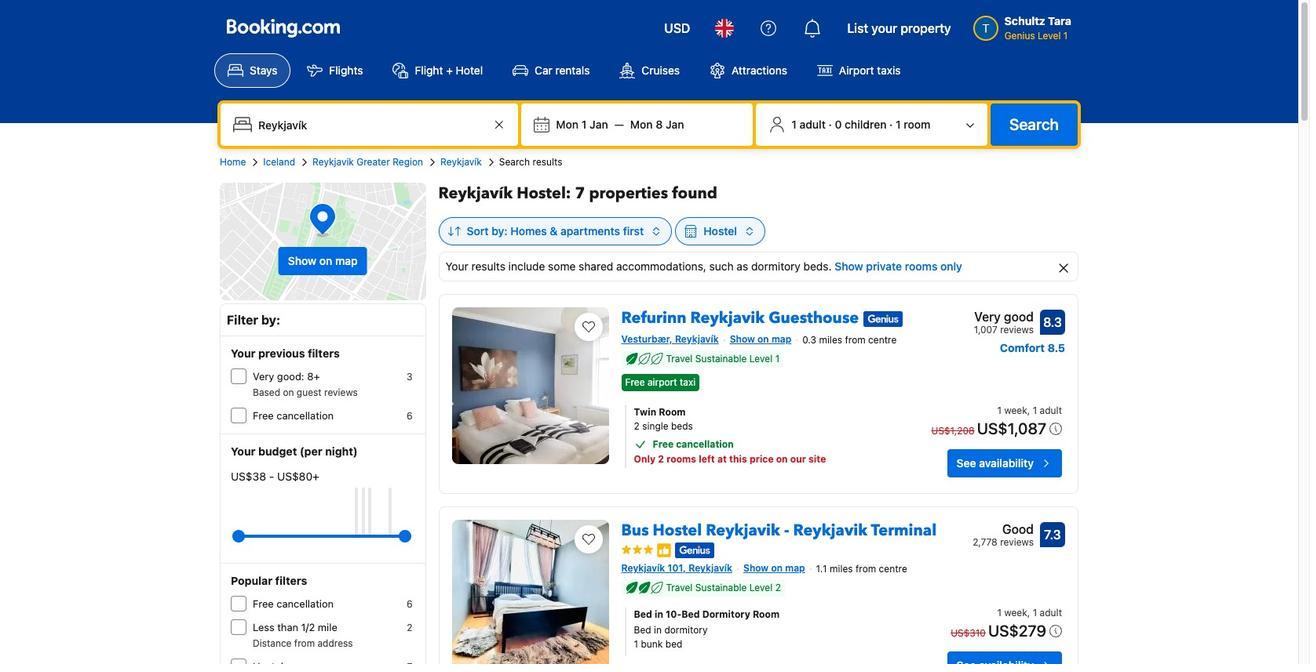 Task type: vqa. For each thing, say whether or not it's contained in the screenshot.
The Through
no



Task type: locate. For each thing, give the bounding box(es) containing it.
filters up 8+ on the left bottom of the page
[[308, 347, 340, 360]]

0 horizontal spatial dormitory
[[664, 625, 708, 637]]

centre down the terminal
[[879, 564, 907, 576]]

2 · from the left
[[889, 118, 893, 131]]

level down tara
[[1038, 30, 1061, 42]]

· right 'children'
[[889, 118, 893, 131]]

cancellation up the left at the right bottom of the page
[[676, 439, 734, 451]]

see availability link
[[947, 450, 1062, 478]]

1 week , 1 adult for us$1,087
[[997, 405, 1062, 417]]

1 sustainable from the top
[[695, 353, 747, 365]]

only
[[634, 454, 656, 466]]

hostel up such
[[703, 224, 737, 238]]

bed left 10-
[[634, 609, 652, 621]]

reviews up the comfort
[[1000, 324, 1034, 336]]

- inside 'link'
[[784, 521, 789, 542]]

1 vertical spatial filters
[[275, 575, 307, 588]]

1 vertical spatial reviews
[[324, 387, 358, 399]]

travel
[[666, 353, 693, 365], [666, 583, 693, 594]]

stays link
[[214, 53, 291, 88]]

sustainable up dormitory
[[695, 583, 747, 594]]

dormitory for in
[[664, 625, 708, 637]]

mon
[[556, 118, 579, 131], [630, 118, 653, 131]]

1 vertical spatial adult
[[1040, 405, 1062, 417]]

1 vertical spatial hostel
[[653, 521, 702, 542]]

2 vertical spatial show on map
[[743, 563, 805, 575]]

very good element
[[974, 308, 1034, 327]]

from right the 0.3
[[845, 334, 866, 346]]

1 adult · 0 children · 1 room
[[791, 118, 931, 131]]

0
[[835, 118, 842, 131]]

0 vertical spatial reviews
[[1000, 324, 1034, 336]]

1 horizontal spatial by:
[[492, 224, 508, 238]]

0 horizontal spatial -
[[269, 470, 274, 484]]

1 horizontal spatial results
[[533, 156, 562, 168]]

, up the us$279 at the bottom of page
[[1027, 608, 1030, 620]]

0 horizontal spatial filters
[[275, 575, 307, 588]]

airport taxis link
[[804, 53, 914, 88]]

guest
[[297, 387, 322, 399]]

car rentals link
[[499, 53, 603, 88]]

0.3
[[802, 334, 816, 346]]

week up the us$279 at the bottom of page
[[1004, 608, 1027, 620]]

0 vertical spatial week
[[1004, 405, 1027, 417]]

reykjavík right region
[[440, 156, 482, 168]]

miles right 1.1
[[830, 564, 853, 576]]

free cancellation
[[253, 410, 334, 422], [653, 439, 734, 451], [253, 598, 334, 611]]

reviews inside good 2,778 reviews
[[1000, 537, 1034, 549]]

results up hostel:
[[533, 156, 562, 168]]

0 vertical spatial search
[[1009, 115, 1059, 133]]

1 vertical spatial results
[[471, 260, 505, 273]]

level for reykjavik
[[749, 583, 773, 594]]

usd
[[664, 21, 690, 35]]

2 vertical spatial reviews
[[1000, 537, 1034, 549]]

2 vertical spatial your
[[231, 445, 256, 458]]

reviews right 2,778
[[1000, 537, 1034, 549]]

adult inside dropdown button
[[799, 118, 826, 131]]

attractions
[[732, 64, 787, 77]]

1 horizontal spatial jan
[[666, 118, 684, 131]]

1 vertical spatial rooms
[[667, 454, 696, 466]]

jan left — on the top left
[[590, 118, 608, 131]]

week up us$1,087
[[1004, 405, 1027, 417]]

map for refurinn
[[772, 334, 791, 345]]

,
[[1027, 405, 1030, 417], [1027, 608, 1030, 620]]

1 vertical spatial travel
[[666, 583, 693, 594]]

1 vertical spatial -
[[784, 521, 789, 542]]

based on guest reviews
[[253, 387, 358, 399]]

rooms left only
[[905, 260, 938, 273]]

room
[[659, 407, 686, 418], [753, 609, 780, 621]]

1 horizontal spatial dormitory
[[751, 260, 801, 273]]

from right 1.1
[[856, 564, 876, 576]]

homes
[[510, 224, 547, 238]]

sort by: homes & apartments first
[[467, 224, 644, 238]]

refurinn reykjavik guesthouse image
[[452, 308, 609, 465]]

list your property link
[[838, 9, 960, 47]]

1 vertical spatial from
[[856, 564, 876, 576]]

1 horizontal spatial filters
[[308, 347, 340, 360]]

1 vertical spatial ,
[[1027, 608, 1030, 620]]

1 vertical spatial in
[[654, 625, 662, 637]]

free cancellation up the left at the right bottom of the page
[[653, 439, 734, 451]]

0 vertical spatial centre
[[868, 334, 897, 346]]

dormitory up bed
[[664, 625, 708, 637]]

your for your previous filters
[[231, 347, 256, 360]]

sustainable up taxi
[[695, 353, 747, 365]]

reviews right guest
[[324, 387, 358, 399]]

1 horizontal spatial room
[[753, 609, 780, 621]]

than
[[277, 622, 298, 634]]

1 week , 1 adult for us$279
[[997, 608, 1062, 620]]

0 vertical spatial show on map
[[288, 254, 358, 268]]

miles for guesthouse
[[819, 334, 842, 346]]

2 vertical spatial free cancellation
[[253, 598, 334, 611]]

genius discounts available at this property. image
[[864, 311, 903, 327], [864, 311, 903, 327], [675, 544, 714, 559], [675, 544, 714, 559]]

2 vertical spatial adult
[[1040, 608, 1062, 620]]

1 vertical spatial room
[[753, 609, 780, 621]]

1 vertical spatial 1 week , 1 adult
[[997, 608, 1062, 620]]

rooms left the left at the right bottom of the page
[[667, 454, 696, 466]]

0 horizontal spatial results
[[471, 260, 505, 273]]

1 vertical spatial show on map
[[730, 334, 791, 345]]

·
[[829, 118, 832, 131], [889, 118, 893, 131]]

1 horizontal spatial rooms
[[905, 260, 938, 273]]

on inside "button"
[[319, 254, 332, 268]]

group
[[239, 524, 405, 549]]

1 week from the top
[[1004, 405, 1027, 417]]

mon left — on the top left
[[556, 118, 579, 131]]

reykjavík up travel sustainable level 2
[[689, 563, 732, 575]]

your down the sort
[[445, 260, 468, 273]]

from for bus hostel reykjavik - reykjavik terminal
[[856, 564, 876, 576]]

1 , from the top
[[1027, 405, 1030, 417]]

0 vertical spatial by:
[[492, 224, 508, 238]]

rentals
[[555, 64, 590, 77]]

your up us$38
[[231, 445, 256, 458]]

1 horizontal spatial -
[[784, 521, 789, 542]]

in left 10-
[[655, 609, 663, 621]]

room up 2 single beds
[[659, 407, 686, 418]]

reykjavík down this property is part of our preferred partner programme. it is committed to providing commendable service and good value. it will pay us a higher commission if you make a booking. icon
[[621, 563, 665, 575]]

filter
[[227, 313, 258, 327]]

based
[[253, 387, 280, 399]]

jan right 8
[[666, 118, 684, 131]]

night)
[[325, 445, 358, 458]]

0 horizontal spatial rooms
[[667, 454, 696, 466]]

0 vertical spatial rooms
[[905, 260, 938, 273]]

0 vertical spatial hostel
[[703, 224, 737, 238]]

your down filter
[[231, 347, 256, 360]]

by: right the sort
[[492, 224, 508, 238]]

0 vertical spatial from
[[845, 334, 866, 346]]

, up us$1,087
[[1027, 405, 1030, 417]]

in up bunk
[[654, 625, 662, 637]]

0 vertical spatial very
[[974, 310, 1001, 324]]

travel sustainable level 2
[[666, 583, 781, 594]]

genius
[[1004, 30, 1035, 42]]

your account menu schultz tara genius level 1 element
[[973, 7, 1078, 43]]

1 vertical spatial very
[[253, 370, 274, 383]]

0 horizontal spatial by:
[[261, 313, 280, 327]]

0 vertical spatial room
[[659, 407, 686, 418]]

dormitory for as
[[751, 260, 801, 273]]

centre for bus hostel reykjavik - reykjavik terminal
[[879, 564, 907, 576]]

very up based
[[253, 370, 274, 383]]

0 horizontal spatial mon
[[556, 118, 579, 131]]

2 vertical spatial level
[[749, 583, 773, 594]]

1 travel from the top
[[666, 353, 693, 365]]

0 vertical spatial level
[[1038, 30, 1061, 42]]

by: for sort
[[492, 224, 508, 238]]

· left 0
[[829, 118, 832, 131]]

very
[[974, 310, 1001, 324], [253, 370, 274, 383]]

this property is part of our preferred partner programme. it is committed to providing commendable service and good value. it will pay us a higher commission if you make a booking. image
[[656, 544, 672, 559]]

2 mon from the left
[[630, 118, 653, 131]]

+
[[446, 64, 453, 77]]

very left 'good'
[[974, 310, 1001, 324]]

1 vertical spatial miles
[[830, 564, 853, 576]]

1 vertical spatial sustainable
[[695, 583, 747, 594]]

1 horizontal spatial ·
[[889, 118, 893, 131]]

filters right popular
[[275, 575, 307, 588]]

room inside bed in 10-bed dormitory room bed in dormitory 1 bunk bed
[[753, 609, 780, 621]]

2 sustainable from the top
[[695, 583, 747, 594]]

reykjavik up the travel sustainable level 1
[[690, 308, 765, 329]]

1 vertical spatial 6
[[407, 599, 413, 611]]

1 week , 1 adult up the us$279 at the bottom of page
[[997, 608, 1062, 620]]

0 horizontal spatial ·
[[829, 118, 832, 131]]

adult up us$1,087
[[1040, 405, 1062, 417]]

1 1 week , 1 adult from the top
[[997, 405, 1062, 417]]

week
[[1004, 405, 1027, 417], [1004, 608, 1027, 620]]

level down refurinn reykjavik guesthouse at the top of the page
[[749, 353, 773, 365]]

hostel inside 'link'
[[653, 521, 702, 542]]

adult up the us$279 at the bottom of page
[[1040, 608, 1062, 620]]

search button
[[991, 104, 1078, 146]]

2 travel from the top
[[666, 583, 693, 594]]

show on map for refurinn
[[730, 334, 791, 345]]

dormitory right as
[[751, 260, 801, 273]]

1 horizontal spatial hostel
[[703, 224, 737, 238]]

0 horizontal spatial jan
[[590, 118, 608, 131]]

very inside very good 1,007 reviews
[[974, 310, 1001, 324]]

twin room link
[[634, 406, 899, 420]]

free cancellation down based on guest reviews
[[253, 410, 334, 422]]

adult for us$279
[[1040, 608, 1062, 620]]

dormitory inside bed in 10-bed dormitory room bed in dormitory 1 bunk bed
[[664, 625, 708, 637]]

reykjavík inside 'element'
[[438, 183, 513, 204]]

0 vertical spatial sustainable
[[695, 353, 747, 365]]

sustainable
[[695, 353, 747, 365], [695, 583, 747, 594]]

0 horizontal spatial hostel
[[653, 521, 702, 542]]

very good: 8+
[[253, 370, 320, 383]]

8+
[[307, 370, 320, 383]]

0 vertical spatial dormitory
[[751, 260, 801, 273]]

reviews inside very good 1,007 reviews
[[1000, 324, 1034, 336]]

less than 1/2 mile
[[253, 622, 337, 634]]

good
[[1002, 523, 1034, 537]]

level inside the schultz tara genius level 1
[[1038, 30, 1061, 42]]

price
[[750, 454, 774, 466]]

free down 2 single beds
[[653, 439, 674, 451]]

2 jan from the left
[[666, 118, 684, 131]]

by:
[[492, 224, 508, 238], [261, 313, 280, 327]]

reykjavík down reykjavík link
[[438, 183, 513, 204]]

reykjavik up 1.1
[[793, 521, 867, 542]]

bed
[[634, 609, 652, 621], [681, 609, 700, 621], [634, 625, 651, 637]]

reykjavík up the travel sustainable level 1
[[675, 334, 719, 345]]

results down the sort
[[471, 260, 505, 273]]

0 horizontal spatial very
[[253, 370, 274, 383]]

bus hostel reykjavik - reykjavik terminal
[[621, 521, 937, 542]]

0 vertical spatial 6
[[407, 411, 413, 422]]

found
[[672, 183, 717, 204]]

us$80+
[[277, 470, 319, 484]]

1 horizontal spatial search
[[1009, 115, 1059, 133]]

2 , from the top
[[1027, 608, 1030, 620]]

this property is part of our preferred partner programme. it is committed to providing commendable service and good value. it will pay us a higher commission if you make a booking. image
[[656, 544, 672, 559]]

level up bed in 10-bed dormitory room link
[[749, 583, 773, 594]]

2 week from the top
[[1004, 608, 1027, 620]]

8.3
[[1043, 316, 1062, 330]]

1 vertical spatial centre
[[879, 564, 907, 576]]

0 vertical spatial your
[[445, 260, 468, 273]]

this
[[729, 454, 747, 466]]

3
[[407, 371, 413, 383]]

1 vertical spatial week
[[1004, 608, 1027, 620]]

0 vertical spatial adult
[[799, 118, 826, 131]]

2 vertical spatial map
[[785, 563, 805, 575]]

home
[[220, 156, 246, 168]]

travel down vesturbær, reykjavík
[[666, 353, 693, 365]]

good:
[[277, 370, 304, 383]]

single
[[642, 421, 668, 433]]

1 jan from the left
[[590, 118, 608, 131]]

see
[[957, 457, 976, 470]]

distance from address
[[253, 638, 353, 650]]

hostel inside dropdown button
[[703, 224, 737, 238]]

0 vertical spatial free cancellation
[[253, 410, 334, 422]]

your
[[445, 260, 468, 273], [231, 347, 256, 360], [231, 445, 256, 458]]

sustainable for reykjavik
[[695, 353, 747, 365]]

1
[[1063, 30, 1068, 42], [581, 118, 587, 131], [791, 118, 797, 131], [896, 118, 901, 131], [775, 353, 780, 365], [997, 405, 1002, 417], [1033, 405, 1037, 417], [997, 608, 1002, 620], [1033, 608, 1037, 620], [634, 639, 638, 651]]

reykjavík for reykjavík 101, reykjavík
[[621, 563, 665, 575]]

0 horizontal spatial search
[[499, 156, 530, 168]]

free down based
[[253, 410, 274, 422]]

stays
[[250, 64, 277, 77]]

1 in from the top
[[655, 609, 663, 621]]

from down 1/2
[[294, 638, 315, 650]]

0 vertical spatial ,
[[1027, 405, 1030, 417]]

adult left 0
[[799, 118, 826, 131]]

week for us$1,087
[[1004, 405, 1027, 417]]

adult
[[799, 118, 826, 131], [1040, 405, 1062, 417], [1040, 608, 1062, 620]]

travel down reykjavík 101, reykjavík at the bottom of page
[[666, 583, 693, 594]]

2 1 week , 1 adult from the top
[[997, 608, 1062, 620]]

bed in 10-bed dormitory room bed in dormitory 1 bunk bed
[[634, 609, 780, 651]]

on
[[319, 254, 332, 268], [758, 334, 769, 345], [283, 387, 294, 399], [776, 454, 788, 466], [771, 563, 783, 575]]

miles right the 0.3
[[819, 334, 842, 346]]

1.1 miles from centre
[[816, 564, 907, 576]]

taxi
[[680, 377, 696, 389]]

mon 1 jan — mon 8 jan
[[556, 118, 684, 131]]

0 vertical spatial in
[[655, 609, 663, 621]]

0 vertical spatial miles
[[819, 334, 842, 346]]

0 horizontal spatial room
[[659, 407, 686, 418]]

1 vertical spatial by:
[[261, 313, 280, 327]]

0 vertical spatial -
[[269, 470, 274, 484]]

1,007
[[974, 324, 997, 336]]

search inside button
[[1009, 115, 1059, 133]]

1 vertical spatial level
[[749, 353, 773, 365]]

your results include some shared accommodations, such as dormitory beds. show private rooms only
[[445, 260, 962, 273]]

centre right the 0.3
[[868, 334, 897, 346]]

from
[[845, 334, 866, 346], [856, 564, 876, 576], [294, 638, 315, 650]]

room right dormitory
[[753, 609, 780, 621]]

1 horizontal spatial very
[[974, 310, 1001, 324]]

1 vertical spatial map
[[772, 334, 791, 345]]

0 vertical spatial map
[[335, 254, 358, 268]]

1 vertical spatial search
[[499, 156, 530, 168]]

1 horizontal spatial mon
[[630, 118, 653, 131]]

list
[[847, 21, 868, 35]]

1 vertical spatial dormitory
[[664, 625, 708, 637]]

left
[[699, 454, 715, 466]]

1 week , 1 adult up us$1,087
[[997, 405, 1062, 417]]

0 vertical spatial results
[[533, 156, 562, 168]]

2 in from the top
[[654, 625, 662, 637]]

-
[[269, 470, 274, 484], [784, 521, 789, 542]]

0 vertical spatial travel
[[666, 353, 693, 365]]

from for refurinn reykjavik guesthouse
[[845, 334, 866, 346]]

1 week , 1 adult
[[997, 405, 1062, 417], [997, 608, 1062, 620]]

mon left 8
[[630, 118, 653, 131]]

2,778
[[973, 537, 997, 549]]

by: right filter
[[261, 313, 280, 327]]

0 vertical spatial 1 week , 1 adult
[[997, 405, 1062, 417]]

free airport taxi
[[625, 377, 696, 389]]

private
[[866, 260, 902, 273]]

1 vertical spatial your
[[231, 347, 256, 360]]

refurinn reykjavik guesthouse
[[621, 308, 859, 329]]

level
[[1038, 30, 1061, 42], [749, 353, 773, 365], [749, 583, 773, 594]]

free left airport
[[625, 377, 645, 389]]

&
[[550, 224, 558, 238]]

free cancellation up less than 1/2 mile
[[253, 598, 334, 611]]

room
[[904, 118, 931, 131]]

2 vertical spatial from
[[294, 638, 315, 650]]

us$310
[[951, 628, 986, 640]]

cancellation down based on guest reviews
[[277, 410, 334, 422]]

show on map button
[[279, 247, 367, 276]]

hostel up this property is part of our preferred partner programme. it is committed to providing commendable service and good value. it will pay us a higher commission if you make a booking. icon
[[653, 521, 702, 542]]

reykjavik left greater
[[312, 156, 354, 168]]

cancellation up 1/2
[[277, 598, 334, 611]]



Task type: describe. For each thing, give the bounding box(es) containing it.
vesturbær,
[[621, 334, 672, 345]]

7
[[575, 183, 585, 204]]

cruises
[[642, 64, 680, 77]]

reykjavik up travel sustainable level 2
[[706, 521, 780, 542]]

scored 7.3 element
[[1040, 523, 1065, 548]]

flight + hotel link
[[379, 53, 496, 88]]

0 vertical spatial cancellation
[[277, 410, 334, 422]]

8
[[656, 118, 663, 131]]

first
[[623, 224, 644, 238]]

level for guesthouse
[[749, 353, 773, 365]]

only
[[940, 260, 962, 273]]

search for search results
[[499, 156, 530, 168]]

airport
[[839, 64, 874, 77]]

properties
[[589, 183, 668, 204]]

bus hostel reykjavik - reykjavik terminal image
[[452, 521, 609, 665]]

results for search
[[533, 156, 562, 168]]

such
[[709, 260, 734, 273]]

map inside "button"
[[335, 254, 358, 268]]

reykjavík 101, reykjavík
[[621, 563, 732, 575]]

our
[[790, 454, 806, 466]]

filter by:
[[227, 313, 280, 327]]

at
[[717, 454, 727, 466]]

comfort
[[1000, 341, 1045, 355]]

2 6 from the top
[[407, 599, 413, 611]]

0 vertical spatial filters
[[308, 347, 340, 360]]

refurinn
[[621, 308, 686, 329]]

attractions link
[[696, 53, 801, 88]]

101,
[[668, 563, 686, 575]]

adult for us$1,087
[[1040, 405, 1062, 417]]

flights
[[329, 64, 363, 77]]

good element
[[973, 521, 1034, 539]]

very for good:
[[253, 370, 274, 383]]

schultz tara genius level 1
[[1004, 14, 1071, 42]]

1/2
[[301, 622, 315, 634]]

flights link
[[294, 53, 376, 88]]

tara
[[1048, 14, 1071, 27]]

1 inside bed in 10-bed dormitory room bed in dormitory 1 bunk bed
[[634, 639, 638, 651]]

search results updated. reykjavík hostel: 7 properties found. element
[[438, 183, 1079, 205]]

, for us$279
[[1027, 608, 1030, 620]]

very for good
[[974, 310, 1001, 324]]

schultz
[[1004, 14, 1045, 27]]

only 2 rooms left at this price on our site
[[634, 454, 826, 466]]

mon 8 jan button
[[624, 111, 690, 139]]

property
[[901, 21, 951, 35]]

popular
[[231, 575, 273, 588]]

booking.com image
[[227, 19, 340, 38]]

children
[[845, 118, 887, 131]]

car rentals
[[535, 64, 590, 77]]

sort
[[467, 224, 489, 238]]

us$38 - us$80+
[[231, 470, 319, 484]]

hotel
[[456, 64, 483, 77]]

very good 1,007 reviews
[[974, 310, 1034, 336]]

miles for reykjavik
[[830, 564, 853, 576]]

reykjavík for reykjavík hostel: 7 properties found
[[438, 183, 513, 204]]

good 2,778 reviews
[[973, 523, 1034, 549]]

mile
[[318, 622, 337, 634]]

hostel:
[[517, 183, 571, 204]]

by: for filter
[[261, 313, 280, 327]]

reykjavík link
[[440, 155, 482, 170]]

1 vertical spatial cancellation
[[676, 439, 734, 451]]

results for your
[[471, 260, 505, 273]]

Where are you going? field
[[252, 111, 490, 139]]

beds
[[671, 421, 693, 433]]

airport taxis
[[839, 64, 901, 77]]

bed up bunk
[[634, 625, 651, 637]]

as
[[737, 260, 748, 273]]

show on map inside "button"
[[288, 254, 358, 268]]

budget
[[258, 445, 297, 458]]

accommodations,
[[616, 260, 706, 273]]

your for your results include some shared accommodations, such as dormitory beds. show private rooms only
[[445, 260, 468, 273]]

reykjavík for reykjavík
[[440, 156, 482, 168]]

site
[[808, 454, 826, 466]]

travel for reykjavik
[[666, 353, 693, 365]]

centre for refurinn reykjavik guesthouse
[[868, 334, 897, 346]]

us$1,208
[[931, 426, 975, 437]]

reykjavik greater region
[[312, 156, 423, 168]]

distance
[[253, 638, 292, 650]]

2 single beds
[[634, 421, 693, 433]]

, for us$1,087
[[1027, 405, 1030, 417]]

terminal
[[871, 521, 937, 542]]

(per
[[300, 445, 322, 458]]

bunk
[[641, 639, 663, 651]]

1 · from the left
[[829, 118, 832, 131]]

us$1,087
[[977, 420, 1046, 438]]

home link
[[220, 155, 246, 170]]

reykjavik greater region link
[[312, 155, 423, 170]]

reykjavík hostel: 7 properties found
[[438, 183, 717, 204]]

greater
[[357, 156, 390, 168]]

good
[[1004, 310, 1034, 324]]

bed up bed
[[681, 609, 700, 621]]

show private rooms only link
[[835, 260, 962, 273]]

travel for hostel
[[666, 583, 693, 594]]

iceland link
[[263, 155, 295, 170]]

1.1
[[816, 564, 827, 576]]

your for your budget (per night)
[[231, 445, 256, 458]]

region
[[393, 156, 423, 168]]

—
[[614, 118, 624, 131]]

bed
[[665, 639, 682, 651]]

flight + hotel
[[415, 64, 483, 77]]

1 6 from the top
[[407, 411, 413, 422]]

1 mon from the left
[[556, 118, 579, 131]]

scored 8.3 element
[[1040, 310, 1065, 335]]

10-
[[666, 609, 682, 621]]

show on map for bus
[[743, 563, 805, 575]]

show inside 'show on map' "button"
[[288, 254, 316, 268]]

map for bus
[[785, 563, 805, 575]]

beds.
[[803, 260, 832, 273]]

1 vertical spatial free cancellation
[[653, 439, 734, 451]]

2 vertical spatial cancellation
[[277, 598, 334, 611]]

dormitory
[[702, 609, 750, 621]]

taxis
[[877, 64, 901, 77]]

week for us$279
[[1004, 608, 1027, 620]]

airport
[[647, 377, 677, 389]]

bed in 10-bed dormitory room link
[[634, 609, 899, 623]]

search for search
[[1009, 115, 1059, 133]]

iceland
[[263, 156, 295, 168]]

reviews for good
[[1000, 324, 1034, 336]]

see availability
[[957, 457, 1034, 470]]

address
[[317, 638, 353, 650]]

twin
[[634, 407, 656, 418]]

reviews for on
[[324, 387, 358, 399]]

flight
[[415, 64, 443, 77]]

free up less on the left bottom
[[253, 598, 274, 611]]

search results
[[499, 156, 562, 168]]

cruises link
[[606, 53, 693, 88]]

us$38
[[231, 470, 266, 484]]

sustainable for hostel
[[695, 583, 747, 594]]

twin room
[[634, 407, 686, 418]]

1 inside the schultz tara genius level 1
[[1063, 30, 1068, 42]]

1 adult · 0 children · 1 room button
[[762, 110, 981, 140]]



